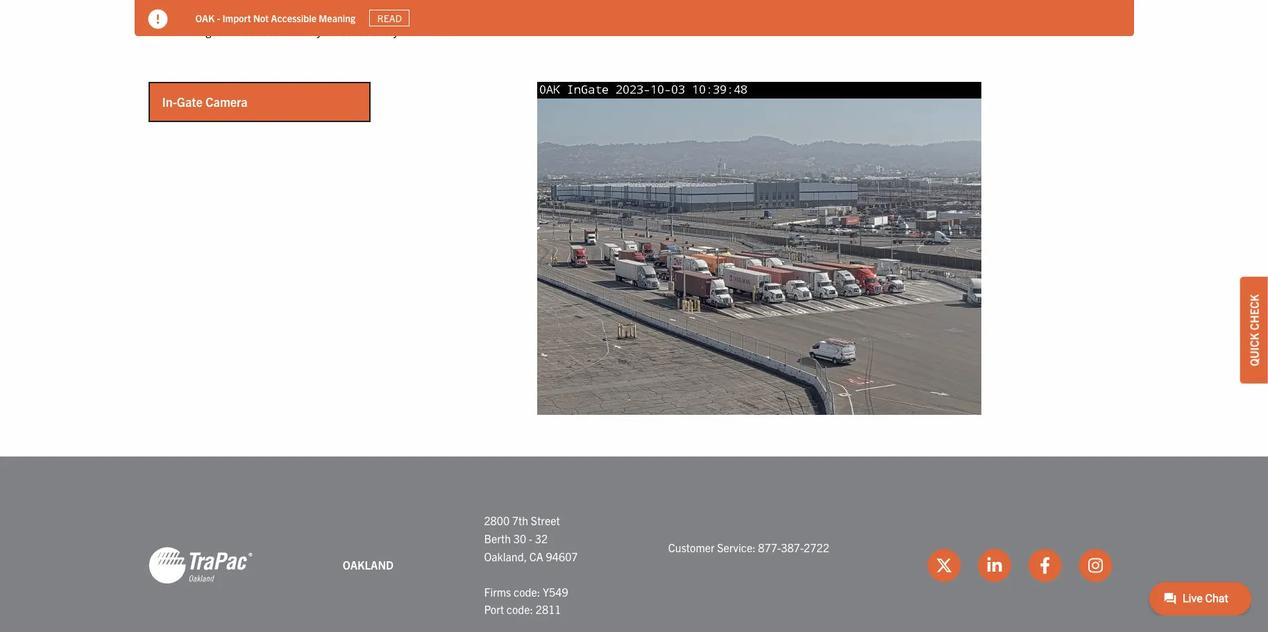 Task type: locate. For each thing, give the bounding box(es) containing it.
30
[[514, 532, 526, 546]]

camera left images
[[148, 24, 186, 38]]

1 vertical spatial camera
[[205, 94, 248, 110]]

1 horizontal spatial -
[[529, 532, 533, 546]]

2722
[[804, 541, 830, 555]]

customer service: 877-387-2722
[[669, 541, 830, 555]]

0 vertical spatial code:
[[514, 585, 540, 599]]

quick
[[1248, 333, 1262, 366]]

meaning
[[319, 12, 356, 24]]

387-
[[781, 541, 804, 555]]

firms
[[484, 585, 511, 599]]

0 horizontal spatial -
[[217, 12, 220, 24]]

0 vertical spatial -
[[217, 12, 220, 24]]

oakland image
[[148, 547, 252, 586]]

code: up the '2811' on the left bottom
[[514, 585, 540, 599]]

code: right port
[[507, 603, 533, 617]]

footer
[[0, 457, 1269, 633]]

camera images will be automatically refreshed every few minutes.
[[148, 24, 462, 38]]

in-
[[162, 94, 177, 110]]

code:
[[514, 585, 540, 599], [507, 603, 533, 617]]

-
[[217, 12, 220, 24], [529, 532, 533, 546]]

read link
[[369, 10, 410, 27]]

be
[[243, 24, 255, 38]]

not
[[253, 12, 269, 24]]

check
[[1248, 294, 1262, 330]]

service:
[[717, 541, 756, 555]]

- right 30
[[529, 532, 533, 546]]

1 horizontal spatial camera
[[205, 94, 248, 110]]

in-gate camera main content
[[134, 23, 1134, 416]]

in-gate camera link
[[150, 84, 369, 121]]

oakland
[[343, 559, 394, 572]]

port
[[484, 603, 504, 617]]

few
[[401, 24, 418, 38]]

camera
[[148, 24, 186, 38], [205, 94, 248, 110]]

berth
[[484, 532, 511, 546]]

0 vertical spatial camera
[[148, 24, 186, 38]]

32
[[535, 532, 548, 546]]

camera right gate
[[205, 94, 248, 110]]

- right oak
[[217, 12, 220, 24]]

1 vertical spatial code:
[[507, 603, 533, 617]]

in-gate camera
[[162, 94, 248, 110]]

1 vertical spatial -
[[529, 532, 533, 546]]



Task type: describe. For each thing, give the bounding box(es) containing it.
2800 7th street berth 30 - 32 oakland, ca 94607
[[484, 514, 578, 564]]

gate
[[177, 94, 203, 110]]

images
[[188, 24, 222, 38]]

94607
[[546, 550, 578, 564]]

oak - import not accessible meaning
[[195, 12, 356, 24]]

firms code:  y549 port code:  2811
[[484, 585, 568, 617]]

every
[[373, 24, 399, 38]]

2800
[[484, 514, 510, 528]]

automatically
[[257, 24, 322, 38]]

y549
[[543, 585, 568, 599]]

2811
[[536, 603, 561, 617]]

7th
[[512, 514, 528, 528]]

0 horizontal spatial camera
[[148, 24, 186, 38]]

in-gate camera image
[[537, 82, 981, 416]]

footer containing 2800 7th street
[[0, 457, 1269, 633]]

street
[[531, 514, 560, 528]]

oakland,
[[484, 550, 527, 564]]

ca
[[530, 550, 544, 564]]

solid image
[[148, 10, 168, 29]]

- inside "2800 7th street berth 30 - 32 oakland, ca 94607"
[[529, 532, 533, 546]]

customer
[[669, 541, 715, 555]]

will
[[225, 24, 240, 38]]

read
[[377, 12, 402, 24]]

refreshed
[[324, 24, 370, 38]]

877-
[[758, 541, 781, 555]]

accessible
[[271, 12, 317, 24]]

quick check
[[1248, 294, 1262, 366]]

oak
[[195, 12, 215, 24]]

import
[[222, 12, 251, 24]]

minutes.
[[420, 24, 462, 38]]

quick check link
[[1241, 277, 1269, 384]]



Task type: vqa. For each thing, say whether or not it's contained in the screenshot.
Lines at the top of the page
no



